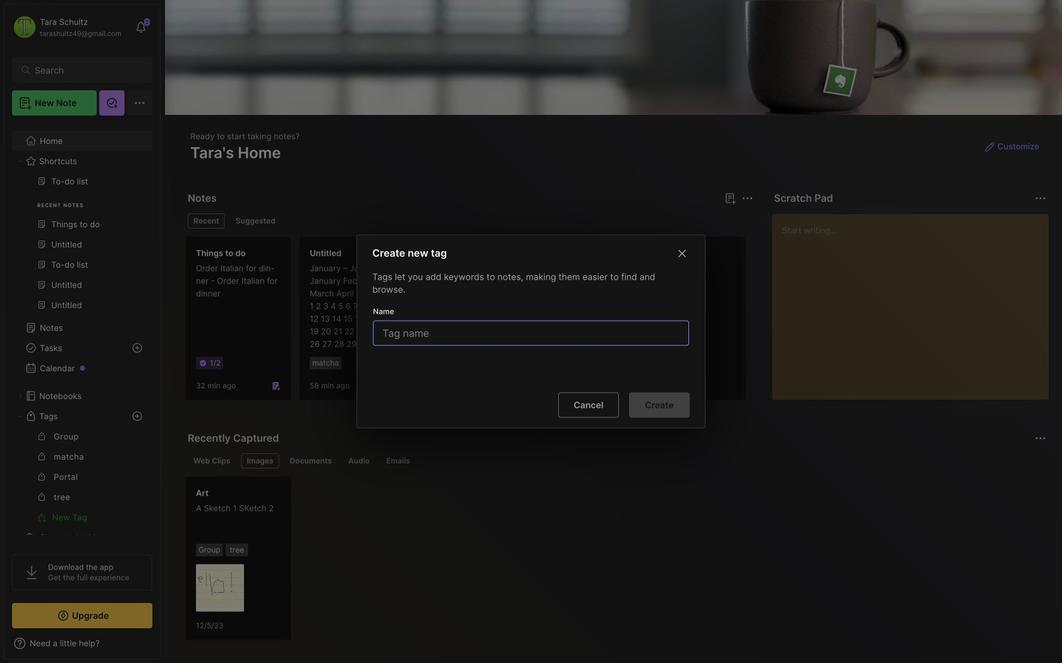 Task type: locate. For each thing, give the bounding box(es) containing it.
none search field inside main element
[[35, 63, 136, 78]]

expand tags image
[[16, 413, 24, 420]]

tab
[[188, 214, 225, 229], [230, 214, 281, 229], [188, 454, 236, 469], [241, 454, 279, 469], [284, 454, 338, 469], [343, 454, 375, 469], [381, 454, 416, 469]]

1 tab list from the top
[[188, 214, 751, 229]]

tree
[[4, 123, 160, 576]]

0 vertical spatial tab list
[[188, 214, 751, 229]]

2 group from the top
[[12, 427, 152, 528]]

Search text field
[[35, 64, 136, 76]]

row group
[[185, 236, 1062, 408]]

group
[[12, 171, 152, 323], [12, 427, 152, 528]]

close image
[[675, 246, 690, 261]]

1 vertical spatial tab list
[[188, 454, 1044, 469]]

Start writing… text field
[[782, 214, 1048, 390]]

0 vertical spatial group
[[12, 171, 152, 323]]

1 group from the top
[[12, 171, 152, 323]]

main element
[[0, 0, 164, 664]]

None search field
[[35, 63, 136, 78]]

tab list
[[188, 214, 751, 229], [188, 454, 1044, 469]]

1 vertical spatial group
[[12, 427, 152, 528]]

thumbnail image
[[196, 565, 244, 613]]



Task type: vqa. For each thing, say whether or not it's contained in the screenshot.
Urgent C's Urgent
no



Task type: describe. For each thing, give the bounding box(es) containing it.
tree inside main element
[[4, 123, 160, 576]]

expand notebooks image
[[16, 393, 24, 400]]

Tag name text field
[[381, 322, 683, 346]]

2 tab list from the top
[[188, 454, 1044, 469]]



